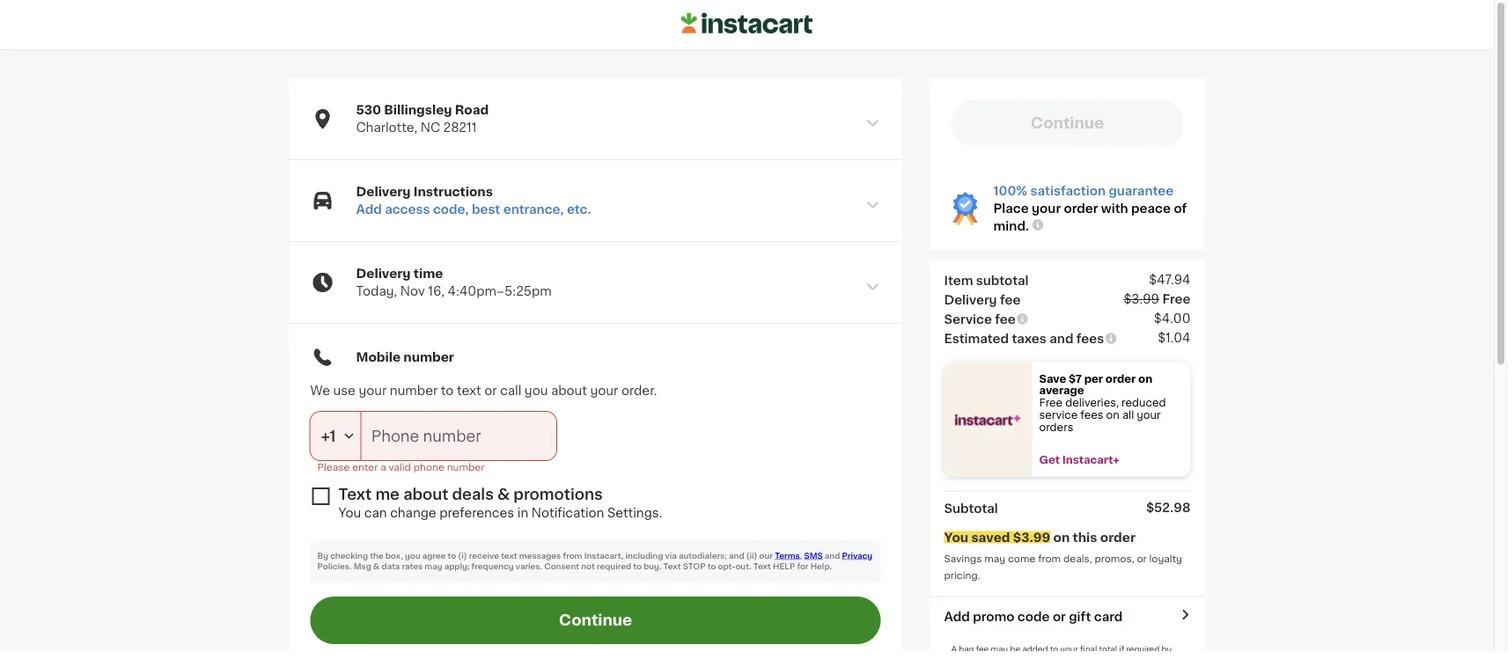 Task type: describe. For each thing, give the bounding box(es) containing it.
receive
[[469, 552, 499, 560]]

to down including
[[633, 563, 642, 571]]

,
[[800, 552, 802, 560]]

0 horizontal spatial text
[[457, 385, 481, 397]]

orders
[[1039, 422, 1074, 432]]

text inside by checking the box, you agree to (i) receive text messages from instacart, including via autodialers; and (ii) our terms , sms and privacy policies. msg & data rates may apply; frequency varies. consent not required to buy. text stop to opt-out. text help for help.
[[501, 552, 517, 560]]

continue
[[559, 613, 632, 628]]

notification
[[532, 507, 604, 519]]

or for call
[[484, 385, 497, 397]]

(i)
[[458, 552, 467, 560]]

delivery time image
[[865, 279, 881, 295]]

may inside by checking the box, you agree to (i) receive text messages from instacart, including via autodialers; and (ii) our terms , sms and privacy policies. msg & data rates may apply; frequency varies. consent not required to buy. text stop to opt-out. text help for help.
[[425, 563, 442, 571]]

2 vertical spatial order
[[1100, 531, 1136, 544]]

Phone number telephone field
[[361, 412, 557, 460]]

road
[[455, 104, 489, 116]]

peace
[[1131, 203, 1171, 215]]

sms link
[[804, 552, 823, 560]]

enter
[[352, 463, 378, 472]]

required
[[597, 563, 631, 571]]

$3.99 free
[[1124, 293, 1191, 305]]

pricing.
[[944, 571, 980, 580]]

data
[[382, 563, 400, 571]]

fee for service fee
[[995, 313, 1016, 325]]

nc
[[421, 122, 440, 134]]

your inside place your order with peace of mind.
[[1032, 203, 1061, 215]]

mobile number
[[356, 351, 454, 364]]

0 horizontal spatial $3.99
[[1013, 531, 1051, 544]]

deals
[[452, 487, 494, 502]]

to left the (i)
[[448, 552, 456, 560]]

order inside save $7 per order on average free deliveries, reduced service fees on all your orders
[[1106, 374, 1136, 384]]

your right use
[[359, 385, 387, 397]]

please
[[317, 463, 350, 472]]

satisfaction
[[1031, 185, 1106, 197]]

delivery time today, nov 16, 4:40pm–5:25pm
[[356, 268, 552, 298]]

more info about 100% satisfaction guarantee image
[[1031, 218, 1045, 232]]

get instacart+
[[1039, 455, 1120, 465]]

access
[[385, 203, 430, 216]]

your inside save $7 per order on average free deliveries, reduced service fees on all your orders
[[1137, 410, 1161, 420]]

continue button
[[310, 597, 881, 644]]

save
[[1039, 374, 1066, 384]]

rates
[[402, 563, 423, 571]]

consent
[[544, 563, 579, 571]]

subtotal
[[976, 274, 1029, 287]]

estimated taxes and fees
[[944, 332, 1104, 345]]

free inside save $7 per order on average free deliveries, reduced service fees on all your orders
[[1039, 398, 1063, 408]]

privacy
[[842, 552, 873, 560]]

mobile
[[356, 351, 401, 364]]

varies.
[[516, 563, 542, 571]]

instacart,
[[584, 552, 624, 560]]

by
[[317, 552, 328, 560]]

sms
[[804, 552, 823, 560]]

apply;
[[444, 563, 470, 571]]

for
[[797, 563, 809, 571]]

a
[[380, 463, 386, 472]]

saved
[[972, 531, 1010, 544]]

service
[[1039, 410, 1078, 420]]

autodialers;
[[679, 552, 727, 560]]

save $7 per order on average free deliveries, reduced service fees on all your orders
[[1039, 374, 1169, 432]]

instructions
[[414, 186, 493, 198]]

delivery fee
[[944, 294, 1021, 306]]

code
[[1018, 611, 1050, 623]]

from inside by checking the box, you agree to (i) receive text messages from instacart, including via autodialers; and (ii) our terms , sms and privacy policies. msg & data rates may apply; frequency varies. consent not required to buy. text stop to opt-out. text help for help.
[[563, 552, 582, 560]]

per
[[1084, 374, 1103, 384]]

get
[[1039, 455, 1060, 465]]

to down the autodialers; in the left bottom of the page
[[708, 563, 716, 571]]

including
[[626, 552, 663, 560]]

instacart+
[[1062, 455, 1120, 465]]

subtotal
[[944, 502, 998, 515]]

delivery instructions image
[[865, 197, 881, 213]]

(ii)
[[746, 552, 758, 560]]

agree
[[422, 552, 446, 560]]

service
[[944, 313, 992, 325]]

you inside text me about deals & promotions you can change preferences in notification settings.
[[339, 507, 361, 519]]

place your order with peace of mind.
[[994, 203, 1187, 232]]

savings
[[944, 554, 982, 564]]

come
[[1008, 554, 1036, 564]]

item subtotal
[[944, 274, 1029, 287]]

billingsley
[[384, 104, 452, 116]]

+1
[[321, 429, 336, 444]]

add promo code or gift card
[[944, 611, 1123, 623]]

change
[[390, 507, 436, 519]]

0 horizontal spatial and
[[729, 552, 744, 560]]

get instacart+ button
[[1032, 454, 1191, 466]]

16,
[[428, 285, 445, 298]]

$47.94
[[1149, 273, 1191, 286]]

settings.
[[607, 507, 662, 519]]

guarantee
[[1109, 185, 1174, 197]]

1 horizontal spatial and
[[825, 552, 840, 560]]

policies.
[[317, 563, 352, 571]]

order.
[[622, 385, 657, 397]]

or for loyalty
[[1137, 554, 1147, 564]]

from inside savings may come from deals, promos, or loyalty pricing.
[[1038, 554, 1061, 564]]

frequency
[[472, 563, 514, 571]]

delivery for add
[[356, 186, 411, 198]]

entrance,
[[503, 203, 564, 216]]

add promo code or gift card button
[[944, 608, 1123, 626]]

$1.04
[[1158, 332, 1191, 344]]

& inside by checking the box, you agree to (i) receive text messages from instacart, including via autodialers; and (ii) our terms , sms and privacy policies. msg & data rates may apply; frequency varies. consent not required to buy. text stop to opt-out. text help for help.
[[373, 563, 380, 571]]

home image
[[681, 10, 813, 37]]



Task type: vqa. For each thing, say whether or not it's contained in the screenshot.
the delivery in Delivery time Today, Nov 16, 4:40pm–5:25pm
yes



Task type: locate. For each thing, give the bounding box(es) containing it.
order inside place your order with peace of mind.
[[1064, 203, 1098, 215]]

2 vertical spatial number
[[447, 463, 485, 472]]

0 vertical spatial $3.99
[[1124, 293, 1160, 305]]

2 horizontal spatial on
[[1138, 374, 1153, 384]]

1 horizontal spatial on
[[1106, 410, 1120, 420]]

of
[[1174, 203, 1187, 215]]

0 vertical spatial number
[[404, 351, 454, 364]]

1 horizontal spatial you
[[944, 531, 969, 544]]

or inside button
[[1053, 611, 1066, 623]]

by checking the box, you agree to (i) receive text messages from instacart, including via autodialers; and (ii) our terms , sms and privacy policies. msg & data rates may apply; frequency varies. consent not required to buy. text stop to opt-out. text help for help.
[[317, 552, 873, 571]]

1 vertical spatial fees
[[1081, 410, 1104, 420]]

place
[[994, 203, 1029, 215]]

time
[[414, 268, 443, 280]]

this
[[1073, 531, 1097, 544]]

number right mobile on the bottom of the page
[[404, 351, 454, 364]]

0 horizontal spatial &
[[373, 563, 380, 571]]

and up out.
[[729, 552, 744, 560]]

and up help. at the right of page
[[825, 552, 840, 560]]

$3.99 up come
[[1013, 531, 1051, 544]]

1 horizontal spatial text
[[501, 552, 517, 560]]

0 vertical spatial you
[[525, 385, 548, 397]]

fees
[[1077, 332, 1104, 345], [1081, 410, 1104, 420]]

0 horizontal spatial text
[[339, 487, 372, 502]]

via
[[665, 552, 677, 560]]

add inside add promo code or gift card button
[[944, 611, 970, 623]]

Select a country button
[[310, 412, 361, 460]]

to up phone number "phone field"
[[441, 385, 454, 397]]

all
[[1123, 410, 1134, 420]]

delivery for today,
[[356, 268, 411, 280]]

& down the
[[373, 563, 380, 571]]

fees up per
[[1077, 332, 1104, 345]]

delivery up 'today,'
[[356, 268, 411, 280]]

add left access
[[356, 203, 382, 216]]

0 vertical spatial free
[[1163, 293, 1191, 305]]

service fee
[[944, 313, 1016, 325]]

1 vertical spatial number
[[390, 385, 438, 397]]

1 horizontal spatial from
[[1038, 554, 1061, 564]]

about
[[551, 385, 587, 397], [403, 487, 448, 502]]

item
[[944, 274, 973, 287]]

may down saved
[[985, 554, 1006, 564]]

1 horizontal spatial or
[[1053, 611, 1066, 623]]

0 vertical spatial order
[[1064, 203, 1098, 215]]

out.
[[736, 563, 752, 571]]

$52.98
[[1146, 501, 1191, 514]]

1 vertical spatial order
[[1106, 374, 1136, 384]]

from up consent
[[563, 552, 582, 560]]

1 vertical spatial on
[[1106, 410, 1120, 420]]

0 horizontal spatial may
[[425, 563, 442, 571]]

530
[[356, 104, 381, 116]]

100% satisfaction guarantee
[[994, 185, 1174, 197]]

0 vertical spatial fees
[[1077, 332, 1104, 345]]

free
[[1163, 293, 1191, 305], [1039, 398, 1063, 408]]

or inside savings may come from deals, promos, or loyalty pricing.
[[1137, 554, 1147, 564]]

opt-
[[718, 563, 736, 571]]

delivery inside delivery instructions add access code, best entrance, etc.
[[356, 186, 411, 198]]

text down 'our'
[[754, 563, 771, 571]]

add inside delivery instructions add access code, best entrance, etc.
[[356, 203, 382, 216]]

to
[[441, 385, 454, 397], [448, 552, 456, 560], [633, 563, 642, 571], [708, 563, 716, 571]]

etc.
[[567, 203, 591, 216]]

number down mobile number
[[390, 385, 438, 397]]

may inside savings may come from deals, promos, or loyalty pricing.
[[985, 554, 1006, 564]]

nov
[[400, 285, 425, 298]]

about inside text me about deals & promotions you can change preferences in notification settings.
[[403, 487, 448, 502]]

1 horizontal spatial add
[[944, 611, 970, 623]]

terms
[[775, 552, 800, 560]]

1 horizontal spatial &
[[497, 487, 510, 502]]

may down agree
[[425, 563, 442, 571]]

0 vertical spatial or
[[484, 385, 497, 397]]

&
[[497, 487, 510, 502], [373, 563, 380, 571]]

terms link
[[775, 552, 800, 560]]

mind.
[[994, 220, 1029, 232]]

4:40pm–5:25pm
[[448, 285, 552, 298]]

text up frequency on the bottom of page
[[501, 552, 517, 560]]

1 horizontal spatial you
[[525, 385, 548, 397]]

on up reduced
[[1138, 374, 1153, 384]]

fee for delivery fee
[[1000, 294, 1021, 306]]

add left 'promo'
[[944, 611, 970, 623]]

number up deals
[[447, 463, 485, 472]]

or left loyalty
[[1137, 554, 1147, 564]]

0 vertical spatial add
[[356, 203, 382, 216]]

card
[[1094, 611, 1123, 623]]

reduced
[[1122, 398, 1166, 408]]

and
[[1050, 332, 1074, 345], [729, 552, 744, 560], [825, 552, 840, 560]]

box,
[[385, 552, 403, 560]]

savings may come from deals, promos, or loyalty pricing.
[[944, 554, 1185, 580]]

in
[[518, 507, 528, 519]]

phone
[[414, 463, 445, 472]]

promotions
[[514, 487, 603, 502]]

buy.
[[644, 563, 662, 571]]

2 vertical spatial delivery
[[944, 294, 997, 306]]

me
[[375, 487, 400, 502]]

taxes
[[1012, 332, 1047, 345]]

28211
[[443, 122, 477, 134]]

fee down the 'subtotal'
[[1000, 294, 1021, 306]]

on
[[1138, 374, 1153, 384], [1106, 410, 1120, 420], [1054, 531, 1070, 544]]

1 vertical spatial about
[[403, 487, 448, 502]]

0 horizontal spatial on
[[1054, 531, 1070, 544]]

you
[[525, 385, 548, 397], [405, 552, 420, 560]]

2 vertical spatial on
[[1054, 531, 1070, 544]]

you up savings
[[944, 531, 969, 544]]

delivery up access
[[356, 186, 411, 198]]

0 vertical spatial fee
[[1000, 294, 1021, 306]]

0 vertical spatial you
[[339, 507, 361, 519]]

we use your number to text or call you about your order.
[[310, 385, 657, 397]]

today,
[[356, 285, 397, 298]]

or
[[484, 385, 497, 397], [1137, 554, 1147, 564], [1053, 611, 1066, 623]]

fee up estimated taxes and fees
[[995, 313, 1016, 325]]

msg
[[354, 563, 371, 571]]

order up promos,
[[1100, 531, 1136, 544]]

or left gift
[[1053, 611, 1066, 623]]

fees inside save $7 per order on average free deliveries, reduced service fees on all your orders
[[1081, 410, 1104, 420]]

delivery address image
[[865, 115, 881, 131]]

0 horizontal spatial add
[[356, 203, 382, 216]]

order right per
[[1106, 374, 1136, 384]]

fee
[[1000, 294, 1021, 306], [995, 313, 1016, 325]]

your left order.
[[590, 385, 618, 397]]

1 vertical spatial fee
[[995, 313, 1016, 325]]

can
[[364, 507, 387, 519]]

your up more info about 100% satisfaction guarantee image
[[1032, 203, 1061, 215]]

1 horizontal spatial may
[[985, 554, 1006, 564]]

from
[[563, 552, 582, 560], [1038, 554, 1061, 564]]

1 vertical spatial delivery
[[356, 268, 411, 280]]

from down you saved $3.99 on this order
[[1038, 554, 1061, 564]]

1 vertical spatial or
[[1137, 554, 1147, 564]]

we
[[310, 385, 330, 397]]

2 horizontal spatial or
[[1137, 554, 1147, 564]]

1 vertical spatial free
[[1039, 398, 1063, 408]]

free up service
[[1039, 398, 1063, 408]]

0 vertical spatial &
[[497, 487, 510, 502]]

not
[[581, 563, 595, 571]]

0 horizontal spatial or
[[484, 385, 497, 397]]

valid
[[389, 463, 411, 472]]

you right call
[[525, 385, 548, 397]]

0 vertical spatial on
[[1138, 374, 1153, 384]]

use
[[333, 385, 356, 397]]

1 vertical spatial you
[[405, 552, 420, 560]]

deliveries,
[[1066, 398, 1119, 408]]

$4.00
[[1154, 312, 1191, 324]]

0 vertical spatial about
[[551, 385, 587, 397]]

may
[[985, 554, 1006, 564], [425, 563, 442, 571]]

1 horizontal spatial $3.99
[[1124, 293, 1160, 305]]

0 vertical spatial text
[[457, 385, 481, 397]]

1 horizontal spatial text
[[664, 563, 681, 571]]

preferences
[[440, 507, 514, 519]]

please enter a valid phone number
[[317, 463, 485, 472]]

on left all
[[1106, 410, 1120, 420]]

& inside text me about deals & promotions you can change preferences in notification settings.
[[497, 487, 510, 502]]

order down the 100% satisfaction guarantee
[[1064, 203, 1098, 215]]

on left this
[[1054, 531, 1070, 544]]

1 horizontal spatial about
[[551, 385, 587, 397]]

charlotte,
[[356, 122, 417, 134]]

you up rates
[[405, 552, 420, 560]]

2 horizontal spatial and
[[1050, 332, 1074, 345]]

delivery inside delivery time today, nov 16, 4:40pm–5:25pm
[[356, 268, 411, 280]]

text inside text me about deals & promotions you can change preferences in notification settings.
[[339, 487, 372, 502]]

$3.99
[[1124, 293, 1160, 305], [1013, 531, 1051, 544]]

0 horizontal spatial you
[[339, 507, 361, 519]]

free up $4.00 at the right top of page
[[1163, 293, 1191, 305]]

average
[[1039, 386, 1084, 396]]

1 vertical spatial you
[[944, 531, 969, 544]]

your down reduced
[[1137, 410, 1161, 420]]

text left call
[[457, 385, 481, 397]]

or left call
[[484, 385, 497, 397]]

0 horizontal spatial free
[[1039, 398, 1063, 408]]

0 vertical spatial delivery
[[356, 186, 411, 198]]

delivery instructions add access code, best entrance, etc.
[[356, 186, 591, 216]]

our
[[759, 552, 773, 560]]

text
[[339, 487, 372, 502], [664, 563, 681, 571], [754, 563, 771, 571]]

help
[[773, 563, 795, 571]]

text me about deals & promotions you can change preferences in notification settings.
[[339, 487, 662, 519]]

messages
[[519, 552, 561, 560]]

with
[[1101, 203, 1128, 215]]

100%
[[994, 185, 1028, 197]]

about up change
[[403, 487, 448, 502]]

2 horizontal spatial text
[[754, 563, 771, 571]]

1 vertical spatial add
[[944, 611, 970, 623]]

you inside by checking the box, you agree to (i) receive text messages from instacart, including via autodialers; and (ii) our terms , sms and privacy policies. msg & data rates may apply; frequency varies. consent not required to buy. text stop to opt-out. text help for help.
[[405, 552, 420, 560]]

help.
[[811, 563, 832, 571]]

1 vertical spatial $3.99
[[1013, 531, 1051, 544]]

the
[[370, 552, 383, 560]]

delivery
[[356, 186, 411, 198], [356, 268, 411, 280], [944, 294, 997, 306]]

& right deals
[[497, 487, 510, 502]]

text down via
[[664, 563, 681, 571]]

about right call
[[551, 385, 587, 397]]

text up the can
[[339, 487, 372, 502]]

promos,
[[1095, 554, 1135, 564]]

1 horizontal spatial free
[[1163, 293, 1191, 305]]

0 horizontal spatial from
[[563, 552, 582, 560]]

fees down deliveries,
[[1081, 410, 1104, 420]]

and right taxes
[[1050, 332, 1074, 345]]

estimated
[[944, 332, 1009, 345]]

you left the can
[[339, 507, 361, 519]]

0 horizontal spatial about
[[403, 487, 448, 502]]

0 horizontal spatial you
[[405, 552, 420, 560]]

1 vertical spatial &
[[373, 563, 380, 571]]

2 vertical spatial or
[[1053, 611, 1066, 623]]

add
[[356, 203, 382, 216], [944, 611, 970, 623]]

$3.99 down $47.94
[[1124, 293, 1160, 305]]

delivery up service
[[944, 294, 997, 306]]

1 vertical spatial text
[[501, 552, 517, 560]]



